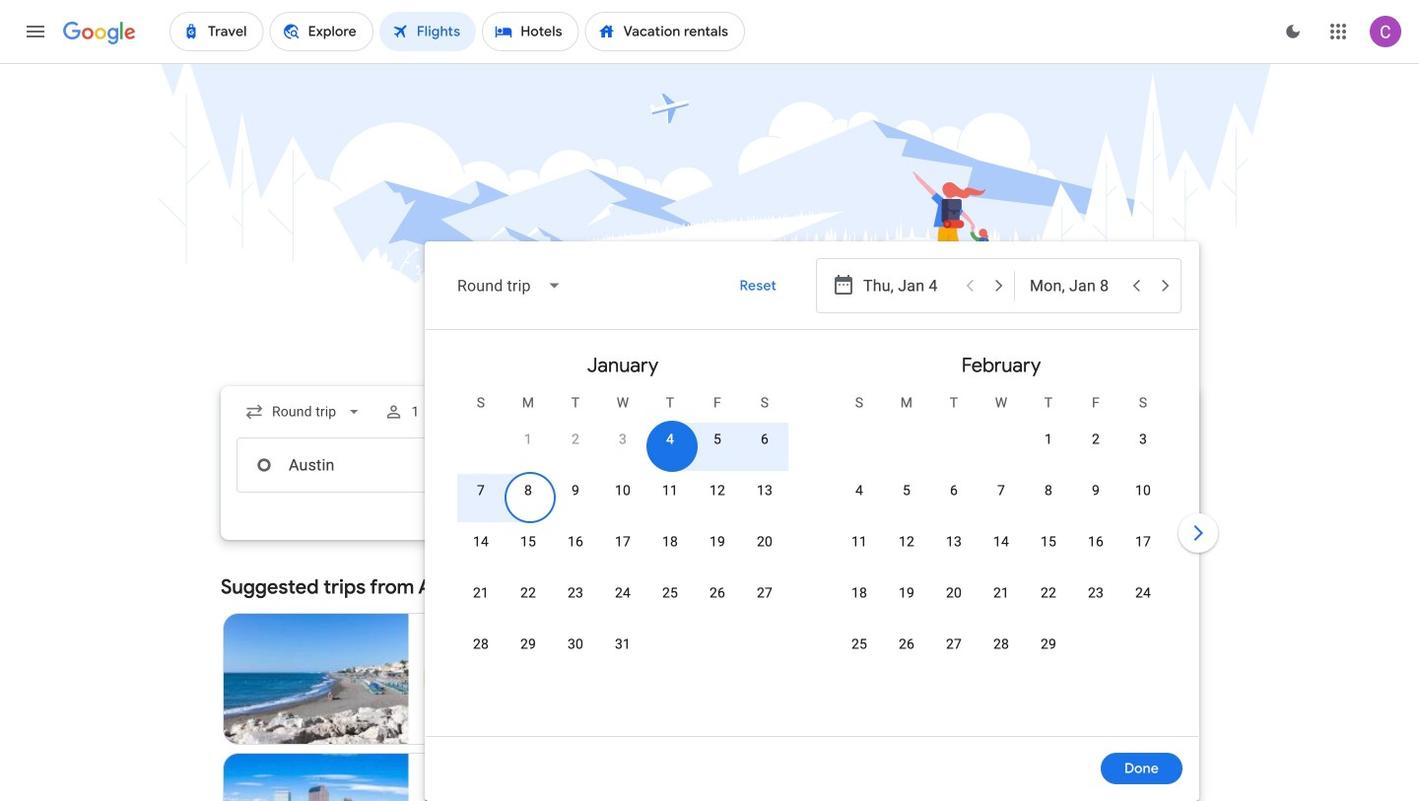 Task type: describe. For each thing, give the bounding box(es) containing it.
sun, feb 25 element
[[852, 635, 868, 655]]

thu, feb 1 element
[[1045, 430, 1053, 450]]

wed, feb 28 element
[[994, 635, 1010, 655]]

tue, feb 27 element
[[946, 635, 962, 655]]

mon, feb 19 element
[[899, 584, 915, 603]]

next image
[[1175, 510, 1222, 557]]

wed, jan 24 element
[[615, 584, 631, 603]]

fri, feb 2 element
[[1092, 430, 1100, 450]]

row up wed, feb 21 "element" on the right
[[836, 524, 1167, 580]]

sat, jan 20 element
[[757, 532, 773, 552]]

change appearance image
[[1270, 8, 1317, 55]]

row up wed, feb 28 element
[[836, 575, 1167, 631]]

sat, jan 13 element
[[757, 481, 773, 501]]

sat, jan 27 element
[[757, 584, 773, 603]]

row up the wed, jan 10 element on the left of the page
[[505, 413, 789, 477]]

tue, jan 23 element
[[568, 584, 584, 603]]

2 departure text field from the top
[[864, 439, 1000, 492]]

grid inside flight search field
[[434, 338, 1191, 748]]

thu, jan 11 element
[[662, 481, 678, 501]]

thu, jan 25 element
[[662, 584, 678, 603]]

wed, jan 17 element
[[615, 532, 631, 552]]

sat, feb 24 element
[[1136, 584, 1152, 603]]

thu, jan 18 element
[[662, 532, 678, 552]]

wed, feb 21 element
[[994, 584, 1010, 603]]

fri, jan 5 element
[[714, 430, 722, 450]]

main menu image
[[24, 20, 47, 43]]

row up wed, jan 31 element
[[457, 575, 789, 631]]

sat, feb 3 element
[[1140, 430, 1148, 450]]

Flight search field
[[205, 242, 1222, 802]]

mon, feb 26 element
[[899, 635, 915, 655]]

fri, jan 19 element
[[710, 532, 726, 552]]

thu, jan 4, departure date. element
[[666, 430, 674, 450]]

row down tue, jan 23 element
[[457, 626, 647, 682]]

sun, feb 11 element
[[852, 532, 868, 552]]

wed, feb 14 element
[[994, 532, 1010, 552]]

row up wed, jan 24 'element'
[[457, 524, 789, 580]]

wed, jan 31 element
[[615, 635, 631, 655]]

sat, feb 17 element
[[1136, 532, 1152, 552]]

tue, feb 6 element
[[950, 481, 958, 501]]

tue, feb 20 element
[[946, 584, 962, 603]]

mon, feb 5 element
[[903, 481, 911, 501]]

fri, feb 9 element
[[1092, 481, 1100, 501]]

row up wed, jan 17 element
[[457, 472, 789, 528]]

suggested trips from austin region
[[221, 564, 1199, 802]]

sun, jan 14 element
[[473, 532, 489, 552]]



Task type: vqa. For each thing, say whether or not it's contained in the screenshot.
Holiday Inn Express Mira Mesa- San Diego Button
no



Task type: locate. For each thing, give the bounding box(es) containing it.
sun, jan 28 element
[[473, 635, 489, 655]]

sat, feb 10 element
[[1136, 481, 1152, 501]]

0 vertical spatial departure text field
[[864, 259, 954, 313]]

sun, jan 21 element
[[473, 584, 489, 603]]

mon, jan 8, return date. element
[[524, 481, 532, 501]]

tue, jan 9 element
[[572, 481, 580, 501]]

tue, jan 16 element
[[568, 532, 584, 552]]

thu, feb 8 element
[[1045, 481, 1053, 501]]

mon, jan 22 element
[[520, 584, 536, 603]]

row up fri, feb 9 element
[[1025, 413, 1167, 477]]

spirit image
[[425, 671, 440, 687]]

none text field inside flight search field
[[237, 438, 515, 493]]

fri, jan 12 element
[[710, 481, 726, 501]]

mon, jan 1 element
[[524, 430, 532, 450]]

mon, jan 29 element
[[520, 635, 536, 655]]

mon, feb 12 element
[[899, 532, 915, 552]]

tue, jan 2 element
[[572, 430, 580, 450]]

0 vertical spatial return text field
[[1030, 259, 1121, 313]]

wed, jan 10 element
[[615, 481, 631, 501]]

2 return text field from the top
[[1030, 439, 1166, 492]]

None text field
[[237, 438, 515, 493]]

1 return text field from the top
[[1030, 259, 1121, 313]]

wed, feb 7 element
[[998, 481, 1006, 501]]

sat, jan 6 element
[[761, 430, 769, 450]]

sun, jan 7 element
[[477, 481, 485, 501]]

thu, feb 15 element
[[1041, 532, 1057, 552]]

row group
[[434, 338, 812, 729], [812, 338, 1191, 729]]

sun, feb 4 element
[[856, 481, 864, 501]]

fri, jan 26 element
[[710, 584, 726, 603]]

thu, feb 22 element
[[1041, 584, 1057, 603]]

fri, feb 16 element
[[1088, 532, 1104, 552]]

1 vertical spatial departure text field
[[864, 439, 1000, 492]]

sun, feb 18 element
[[852, 584, 868, 603]]

row up wed, feb 14 element
[[836, 472, 1167, 528]]

tue, jan 30 element
[[568, 635, 584, 655]]

Departure text field
[[864, 259, 954, 313], [864, 439, 1000, 492]]

mon, jan 15 element
[[520, 532, 536, 552]]

wed, jan 3 element
[[619, 430, 627, 450]]

row
[[505, 413, 789, 477], [1025, 413, 1167, 477], [457, 472, 789, 528], [836, 472, 1167, 528], [457, 524, 789, 580], [836, 524, 1167, 580], [457, 575, 789, 631], [836, 575, 1167, 631], [457, 626, 647, 682], [836, 626, 1073, 682]]

1 vertical spatial return text field
[[1030, 439, 1166, 492]]

fri, feb 23 element
[[1088, 584, 1104, 603]]

2 row group from the left
[[812, 338, 1191, 729]]

grid
[[434, 338, 1191, 748]]

1 row group from the left
[[434, 338, 812, 729]]

None field
[[442, 262, 578, 310], [237, 394, 372, 430], [442, 262, 578, 310], [237, 394, 372, 430]]

1 departure text field from the top
[[864, 259, 954, 313]]

tue, feb 13 element
[[946, 532, 962, 552]]

row down tue, feb 20 'element'
[[836, 626, 1073, 682]]

thu, feb 29 element
[[1041, 635, 1057, 655]]

Return text field
[[1030, 259, 1121, 313], [1030, 439, 1166, 492]]



